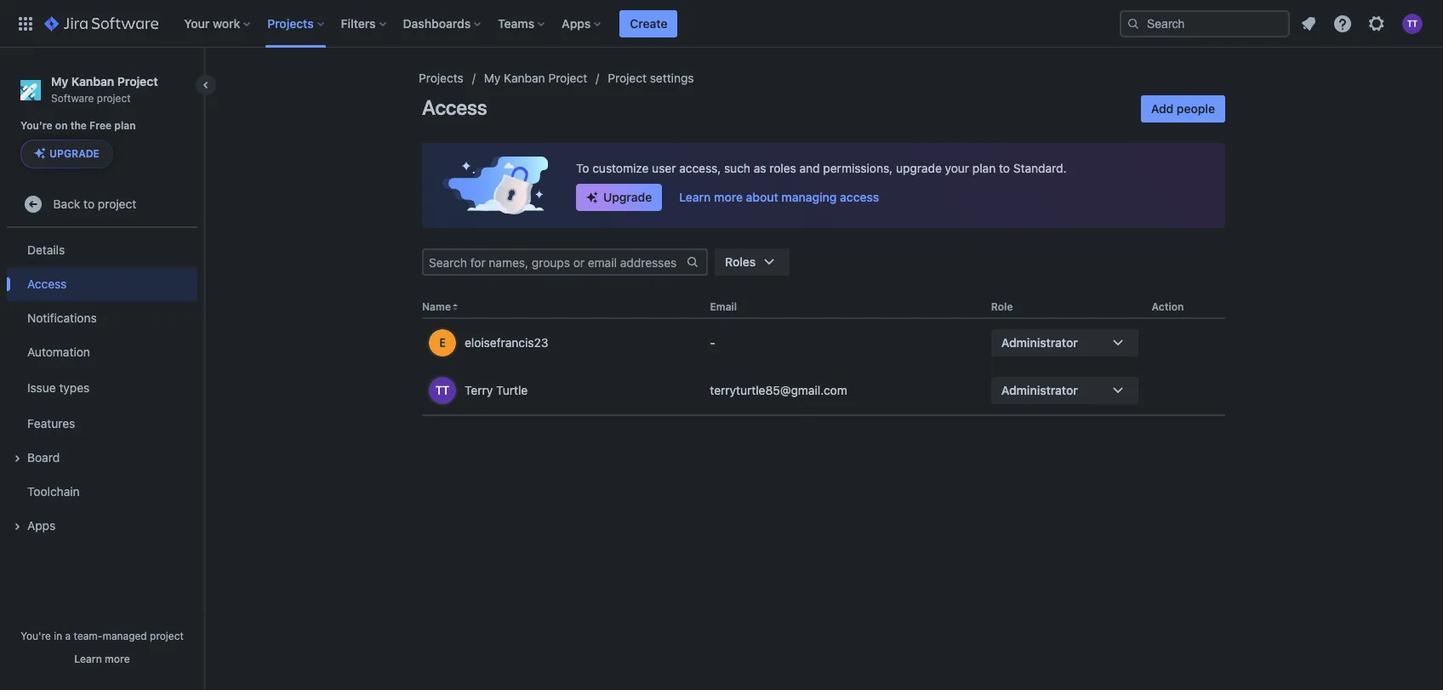 Task type: vqa. For each thing, say whether or not it's contained in the screenshot.
the topmost Documentation
no



Task type: describe. For each thing, give the bounding box(es) containing it.
upgrade link
[[576, 184, 662, 211]]

upgrade button
[[21, 141, 112, 168]]

in
[[54, 630, 62, 642]]

to
[[576, 161, 589, 175]]

projects button
[[262, 10, 331, 37]]

work
[[213, 16, 240, 30]]

apps inside button
[[27, 518, 56, 533]]

notifications image
[[1299, 13, 1319, 34]]

features
[[27, 416, 75, 431]]

project settings link
[[608, 68, 694, 89]]

project for my kanban project
[[548, 71, 587, 85]]

name
[[422, 300, 451, 313]]

expand image for apps
[[7, 517, 27, 537]]

you're on the free plan
[[20, 119, 136, 132]]

dashboards
[[403, 16, 471, 30]]

open user roles picker image for -
[[1108, 333, 1128, 353]]

issue types link
[[7, 370, 197, 407]]

search image
[[1127, 17, 1140, 30]]

features link
[[7, 407, 197, 441]]

role
[[991, 300, 1013, 313]]

access
[[840, 190, 879, 204]]

project inside project settings link
[[608, 71, 647, 85]]

terry turtle
[[465, 383, 528, 398]]

create
[[630, 16, 668, 30]]

name button
[[422, 300, 451, 313]]

back to project
[[53, 197, 136, 211]]

roles button
[[715, 248, 790, 276]]

board
[[27, 450, 60, 465]]

your
[[945, 161, 969, 175]]

learn more button
[[74, 653, 130, 666]]

your
[[184, 16, 210, 30]]

software
[[51, 92, 94, 104]]

issue types
[[27, 380, 90, 395]]

add people button
[[1141, 95, 1225, 123]]

learn more about managing access
[[679, 190, 879, 204]]

create button
[[620, 10, 678, 37]]

dashboards button
[[398, 10, 488, 37]]

1 horizontal spatial access
[[422, 95, 487, 119]]

project for my kanban project software project
[[117, 74, 158, 89]]

customize
[[593, 161, 649, 175]]

email
[[710, 300, 737, 313]]

upgrade
[[896, 161, 942, 175]]

my kanban project
[[484, 71, 587, 85]]

team-
[[74, 630, 103, 642]]

Search field
[[1120, 10, 1290, 37]]

to customize user access, such as roles and permissions, upgrade your plan to standard.
[[576, 161, 1067, 175]]

people
[[1177, 101, 1215, 116]]

2 vertical spatial project
[[150, 630, 184, 642]]

turtle
[[496, 383, 528, 398]]

managing
[[782, 190, 837, 204]]

settings image
[[1367, 13, 1387, 34]]

managed
[[103, 630, 147, 642]]

access link
[[7, 267, 197, 302]]

projects for projects dropdown button on the top left of page
[[267, 16, 314, 30]]

learn for learn more about managing access
[[679, 190, 711, 204]]

terryturtle85@gmail.com
[[710, 383, 847, 398]]

toolchain
[[27, 484, 80, 499]]

learn for learn more
[[74, 653, 102, 665]]

project settings
[[608, 71, 694, 85]]

group containing details
[[7, 228, 197, 548]]

your work button
[[179, 10, 257, 37]]

automation link
[[7, 336, 197, 370]]

you're for you're in a team-managed project
[[21, 630, 51, 642]]

administrator for -
[[1001, 335, 1078, 350]]

action
[[1152, 300, 1184, 313]]

on
[[55, 119, 68, 132]]

administrator for terryturtle85@gmail.com
[[1001, 383, 1078, 398]]

board button
[[7, 441, 197, 475]]



Task type: locate. For each thing, give the bounding box(es) containing it.
1 horizontal spatial kanban
[[504, 71, 545, 85]]

2 administrator button from the top
[[991, 377, 1138, 404]]

0 horizontal spatial to
[[84, 197, 95, 211]]

about
[[746, 190, 778, 204]]

0 vertical spatial more
[[714, 190, 743, 204]]

more down "such"
[[714, 190, 743, 204]]

roles
[[770, 161, 796, 175]]

project
[[97, 92, 131, 104], [98, 197, 136, 211], [150, 630, 184, 642]]

filters
[[341, 16, 376, 30]]

jira software image
[[44, 13, 158, 34], [44, 13, 158, 34]]

1 vertical spatial apps
[[27, 518, 56, 533]]

1 vertical spatial access
[[27, 277, 67, 291]]

kanban inside the "my kanban project software project"
[[71, 74, 114, 89]]

project left settings
[[608, 71, 647, 85]]

add people
[[1151, 101, 1215, 116]]

project inside the my kanban project link
[[548, 71, 587, 85]]

0 vertical spatial upgrade
[[49, 148, 99, 160]]

upgrade for upgrade link
[[603, 190, 652, 204]]

notifications
[[27, 311, 97, 325]]

expand image down toolchain
[[7, 517, 27, 537]]

access down the projects link at the left top of the page
[[422, 95, 487, 119]]

plan
[[114, 119, 136, 132], [973, 161, 996, 175]]

projects link
[[419, 68, 464, 89]]

back
[[53, 197, 80, 211]]

project inside the "my kanban project software project"
[[117, 74, 158, 89]]

details
[[27, 242, 65, 257]]

0 vertical spatial you're
[[20, 119, 52, 132]]

0 vertical spatial apps
[[562, 16, 591, 30]]

group
[[7, 228, 197, 548]]

apps button
[[7, 509, 197, 543]]

learn more about managing access link
[[669, 184, 889, 211]]

to left standard.
[[999, 161, 1010, 175]]

projects right work
[[267, 16, 314, 30]]

1 vertical spatial you're
[[21, 630, 51, 642]]

standard.
[[1013, 161, 1067, 175]]

more inside button
[[105, 653, 130, 665]]

upgrade down you're on the free plan
[[49, 148, 99, 160]]

2 you're from the top
[[21, 630, 51, 642]]

0 horizontal spatial access
[[27, 277, 67, 291]]

project up details link
[[98, 197, 136, 211]]

plan right 'free'
[[114, 119, 136, 132]]

apps
[[562, 16, 591, 30], [27, 518, 56, 533]]

0 horizontal spatial learn
[[74, 653, 102, 665]]

0 vertical spatial expand image
[[7, 449, 27, 469]]

0 horizontal spatial plan
[[114, 119, 136, 132]]

my right the projects link at the left top of the page
[[484, 71, 501, 85]]

access,
[[679, 161, 721, 175]]

project right managed
[[150, 630, 184, 642]]

1 vertical spatial plan
[[973, 161, 996, 175]]

1 vertical spatial to
[[84, 197, 95, 211]]

2 open user roles picker image from the top
[[1108, 381, 1128, 401]]

more for learn more
[[105, 653, 130, 665]]

2 administrator from the top
[[1001, 383, 1078, 398]]

1 horizontal spatial my
[[484, 71, 501, 85]]

projects for the projects link at the left top of the page
[[419, 71, 464, 85]]

0 horizontal spatial projects
[[267, 16, 314, 30]]

apps down toolchain
[[27, 518, 56, 533]]

banner containing your work
[[0, 0, 1443, 48]]

1 open user roles picker image from the top
[[1108, 333, 1128, 353]]

learn down access, on the left of page
[[679, 190, 711, 204]]

1 vertical spatial open user roles picker image
[[1108, 381, 1128, 401]]

0 horizontal spatial my
[[51, 74, 68, 89]]

your work
[[184, 16, 240, 30]]

0 vertical spatial access
[[422, 95, 487, 119]]

1 expand image from the top
[[7, 449, 27, 469]]

my inside the "my kanban project software project"
[[51, 74, 68, 89]]

expand image
[[7, 449, 27, 469], [7, 517, 27, 537]]

apps right 'teams' popup button
[[562, 16, 591, 30]]

and
[[800, 161, 820, 175]]

open roles dropdown image
[[759, 252, 780, 272]]

more inside "link"
[[714, 190, 743, 204]]

kanban
[[504, 71, 545, 85], [71, 74, 114, 89]]

upgrade down customize
[[603, 190, 652, 204]]

1 horizontal spatial projects
[[419, 71, 464, 85]]

a
[[65, 630, 71, 642]]

terry
[[465, 383, 493, 398]]

you're for you're on the free plan
[[20, 119, 52, 132]]

0 vertical spatial administrator
[[1001, 335, 1078, 350]]

more down managed
[[105, 653, 130, 665]]

my for my kanban project
[[484, 71, 501, 85]]

1 vertical spatial upgrade
[[603, 190, 652, 204]]

0 vertical spatial to
[[999, 161, 1010, 175]]

projects inside dropdown button
[[267, 16, 314, 30]]

add
[[1151, 101, 1174, 116]]

expand image up toolchain
[[7, 449, 27, 469]]

my up "software"
[[51, 74, 68, 89]]

access
[[422, 95, 487, 119], [27, 277, 67, 291]]

1 horizontal spatial apps
[[562, 16, 591, 30]]

1 horizontal spatial upgrade
[[603, 190, 652, 204]]

open user roles picker image
[[1108, 333, 1128, 353], [1108, 381, 1128, 401]]

1 horizontal spatial learn
[[679, 190, 711, 204]]

to
[[999, 161, 1010, 175], [84, 197, 95, 211]]

such
[[724, 161, 751, 175]]

1 you're from the top
[[20, 119, 52, 132]]

0 vertical spatial administrator button
[[991, 329, 1138, 357]]

permissions,
[[823, 161, 893, 175]]

project up you're on the free plan
[[117, 74, 158, 89]]

administrator button for terryturtle85@gmail.com
[[991, 377, 1138, 404]]

1 vertical spatial learn
[[74, 653, 102, 665]]

upgrade for upgrade button on the left of page
[[49, 148, 99, 160]]

1 vertical spatial expand image
[[7, 517, 27, 537]]

1 vertical spatial more
[[105, 653, 130, 665]]

learn inside "link"
[[679, 190, 711, 204]]

expand image inside apps button
[[7, 517, 27, 537]]

upgrade
[[49, 148, 99, 160], [603, 190, 652, 204]]

issue
[[27, 380, 56, 395]]

banner
[[0, 0, 1443, 48]]

1 vertical spatial administrator
[[1001, 383, 1078, 398]]

types
[[59, 380, 90, 395]]

1 horizontal spatial project
[[548, 71, 587, 85]]

you're left on
[[20, 119, 52, 132]]

expand image inside board button
[[7, 449, 27, 469]]

0 horizontal spatial more
[[105, 653, 130, 665]]

upgrade inside button
[[49, 148, 99, 160]]

primary element
[[10, 0, 1120, 47]]

1 horizontal spatial to
[[999, 161, 1010, 175]]

automation
[[27, 345, 90, 359]]

projects
[[267, 16, 314, 30], [419, 71, 464, 85]]

settings
[[650, 71, 694, 85]]

expand image for board
[[7, 449, 27, 469]]

0 vertical spatial plan
[[114, 119, 136, 132]]

project inside the "my kanban project software project"
[[97, 92, 131, 104]]

notifications link
[[7, 302, 197, 336]]

administrator button
[[991, 329, 1138, 357], [991, 377, 1138, 404]]

apps button
[[557, 10, 608, 37]]

as
[[754, 161, 766, 175]]

learn down team-
[[74, 653, 102, 665]]

the
[[70, 119, 87, 132]]

my kanban project link
[[484, 68, 587, 89]]

apps inside dropdown button
[[562, 16, 591, 30]]

user
[[652, 161, 676, 175]]

filters button
[[336, 10, 393, 37]]

0 vertical spatial projects
[[267, 16, 314, 30]]

open user roles picker image for terryturtle85@gmail.com
[[1108, 381, 1128, 401]]

1 vertical spatial project
[[98, 197, 136, 211]]

0 vertical spatial learn
[[679, 190, 711, 204]]

you're left in
[[21, 630, 51, 642]]

back to project link
[[7, 187, 197, 222]]

plan right your
[[973, 161, 996, 175]]

toolchain link
[[7, 475, 197, 509]]

1 administrator from the top
[[1001, 335, 1078, 350]]

project up 'free'
[[97, 92, 131, 104]]

project
[[548, 71, 587, 85], [608, 71, 647, 85], [117, 74, 158, 89]]

my kanban project software project
[[51, 74, 158, 104]]

kanban down 'teams' popup button
[[504, 71, 545, 85]]

my for my kanban project software project
[[51, 74, 68, 89]]

project inside back to project link
[[98, 197, 136, 211]]

appswitcher icon image
[[15, 13, 36, 34]]

learn
[[679, 190, 711, 204], [74, 653, 102, 665]]

0 vertical spatial open user roles picker image
[[1108, 333, 1128, 353]]

people and their roles element
[[422, 296, 1225, 416]]

0 horizontal spatial kanban
[[71, 74, 114, 89]]

2 expand image from the top
[[7, 517, 27, 537]]

eloisefrancis23
[[465, 336, 548, 350]]

access inside group
[[27, 277, 67, 291]]

more
[[714, 190, 743, 204], [105, 653, 130, 665]]

you're in a team-managed project
[[21, 630, 184, 642]]

0 horizontal spatial upgrade
[[49, 148, 99, 160]]

kanban for my kanban project
[[504, 71, 545, 85]]

kanban for my kanban project software project
[[71, 74, 114, 89]]

roles
[[725, 254, 756, 269]]

Search for names, groups or email addresses text field
[[424, 250, 686, 274]]

administrator
[[1001, 335, 1078, 350], [1001, 383, 1078, 398]]

teams button
[[493, 10, 552, 37]]

free
[[89, 119, 112, 132]]

access down the details
[[27, 277, 67, 291]]

1 horizontal spatial more
[[714, 190, 743, 204]]

more for learn more about managing access
[[714, 190, 743, 204]]

0 vertical spatial project
[[97, 92, 131, 104]]

learn inside button
[[74, 653, 102, 665]]

you're
[[20, 119, 52, 132], [21, 630, 51, 642]]

2 horizontal spatial project
[[608, 71, 647, 85]]

teams
[[498, 16, 535, 30]]

kanban up "software"
[[71, 74, 114, 89]]

to right back
[[84, 197, 95, 211]]

your profile and settings image
[[1402, 13, 1423, 34]]

learn more
[[74, 653, 130, 665]]

1 vertical spatial administrator button
[[991, 377, 1138, 404]]

project down primary element
[[548, 71, 587, 85]]

projects down 'dashboards' dropdown button on the left of page
[[419, 71, 464, 85]]

0 horizontal spatial project
[[117, 74, 158, 89]]

-
[[710, 335, 716, 350]]

help image
[[1333, 13, 1353, 34]]

1 vertical spatial projects
[[419, 71, 464, 85]]

details link
[[7, 233, 197, 267]]

1 horizontal spatial plan
[[973, 161, 996, 175]]

1 administrator button from the top
[[991, 329, 1138, 357]]

administrator button for -
[[991, 329, 1138, 357]]

0 horizontal spatial apps
[[27, 518, 56, 533]]



